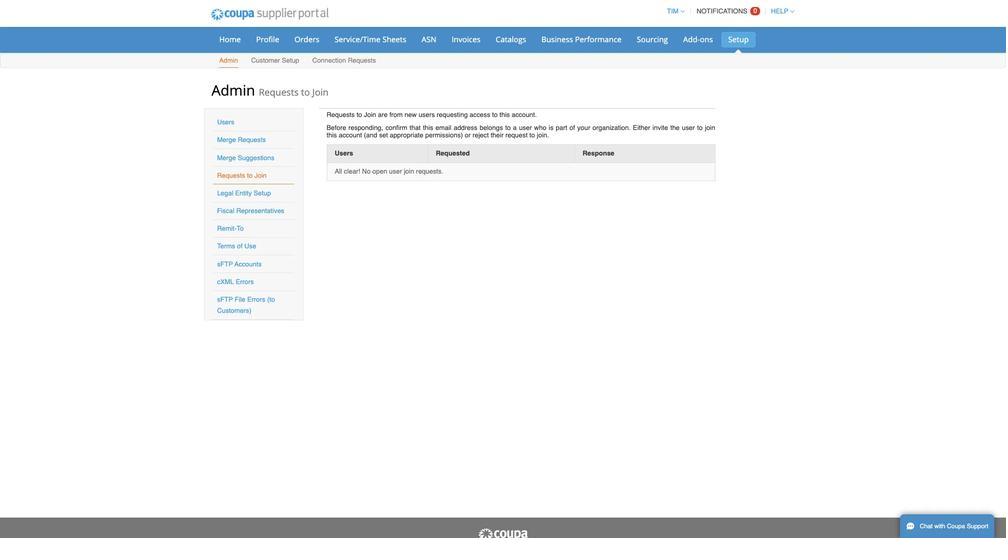 Task type: vqa. For each thing, say whether or not it's contained in the screenshot.
the top ADMIN
yes



Task type: describe. For each thing, give the bounding box(es) containing it.
cxml errors
[[197, 253, 231, 260]]

catalogs
[[451, 31, 479, 40]]

requests for merge
[[216, 124, 242, 131]]

add-
[[621, 31, 636, 40]]

terms of use
[[197, 221, 233, 228]]

join inside admin requests to join
[[284, 78, 299, 90]]

0 vertical spatial errors
[[214, 253, 231, 260]]

sftp file errors (to customers)
[[197, 269, 250, 286]]

orders
[[268, 31, 290, 40]]

suggestions
[[216, 140, 249, 147]]

before
[[297, 113, 315, 119]]

requests to join link
[[197, 156, 242, 163]]

a
[[466, 113, 470, 119]]

part
[[505, 113, 516, 119]]

response
[[530, 136, 559, 143]]

no
[[329, 153, 337, 160]]

set
[[345, 120, 353, 126]]

customer setup link
[[228, 50, 272, 62]]

asn
[[383, 31, 397, 40]]

help
[[701, 7, 717, 14]]

that
[[372, 113, 382, 119]]

invoices
[[411, 31, 437, 40]]

coupa supplier portal image
[[185, 1, 305, 25]]

sftp accounts link
[[197, 237, 238, 244]]

(to
[[243, 269, 250, 276]]

remit-to
[[197, 205, 222, 211]]

home link
[[193, 29, 225, 43]]

1 horizontal spatial user
[[472, 113, 484, 119]]

file
[[213, 269, 223, 276]]

0 horizontal spatial join
[[367, 153, 377, 160]]

fiscal
[[197, 189, 213, 195]]

to
[[215, 205, 222, 211]]

(and
[[331, 120, 343, 126]]

add-ons
[[621, 31, 648, 40]]

of inside before responding, confirm that this email address belongs to a user who is part of your organization. either invite the user to join this account (and set appropriate permissions) or reject their request to join.
[[518, 113, 523, 119]]

request
[[460, 120, 480, 126]]

sourcing
[[579, 31, 607, 40]]

requests for admin
[[235, 78, 272, 90]]

accounts
[[213, 237, 238, 244]]

either
[[575, 113, 591, 119]]

2 vertical spatial setup
[[231, 172, 246, 179]]

merge for merge suggestions
[[197, 140, 214, 147]]

admin requests to join
[[192, 73, 299, 91]]

connection
[[284, 52, 315, 58]]

connection requests link
[[284, 50, 342, 62]]

navigation containing notifications 0
[[602, 1, 722, 20]]

merge requests link
[[197, 124, 242, 131]]

legal
[[197, 172, 212, 179]]

cxml
[[197, 253, 213, 260]]

1 vertical spatial of
[[215, 221, 221, 228]]

who
[[486, 113, 497, 119]]

requests up legal
[[197, 156, 223, 163]]

orders link
[[262, 29, 296, 43]]

admin for admin requests to join
[[192, 73, 232, 91]]

your
[[525, 113, 537, 119]]

join for requests to join
[[231, 156, 242, 163]]

belongs
[[436, 113, 457, 119]]

service/time sheets link
[[298, 29, 375, 43]]

fiscal representatives link
[[197, 189, 259, 195]]

or
[[423, 120, 428, 126]]

asn link
[[377, 29, 403, 43]]

catalogs link
[[445, 29, 485, 43]]

profile
[[233, 31, 254, 40]]

terms of use link
[[197, 221, 233, 228]]

clear!
[[313, 153, 328, 160]]

1 horizontal spatial setup
[[256, 52, 272, 58]]

address
[[413, 113, 434, 119]]

service/time
[[304, 31, 346, 40]]

cxml errors link
[[197, 253, 231, 260]]

admin link
[[199, 50, 217, 62]]



Task type: locate. For each thing, give the bounding box(es) containing it.
navigation
[[602, 1, 722, 20]]

representatives
[[215, 189, 259, 195]]

requests down service/time
[[316, 52, 342, 58]]

sftp up 'cxml'
[[197, 237, 212, 244]]

2 horizontal spatial this
[[454, 101, 464, 108]]

merge suggestions
[[197, 140, 249, 147]]

business performance
[[492, 31, 565, 40]]

organization.
[[539, 113, 573, 119]]

1 horizontal spatial users
[[304, 136, 321, 143]]

2 vertical spatial join
[[231, 156, 242, 163]]

requests up before
[[297, 101, 323, 108]]

admin
[[199, 52, 216, 58], [192, 73, 232, 91]]

join left requests. on the top
[[367, 153, 377, 160]]

setup right customer
[[256, 52, 272, 58]]

users link
[[197, 108, 213, 115]]

2 vertical spatial this
[[297, 120, 306, 126]]

sftp up customers)
[[197, 269, 212, 276]]

2 horizontal spatial setup
[[662, 31, 681, 40]]

1 vertical spatial join
[[367, 153, 377, 160]]

admin inside admin link
[[199, 52, 216, 58]]

all
[[304, 153, 311, 160]]

setup down notifications 0
[[662, 31, 681, 40]]

join
[[284, 78, 299, 90], [331, 101, 342, 108], [231, 156, 242, 163]]

entity
[[214, 172, 229, 179]]

join for requests to join are from new users requesting access to this account.
[[331, 101, 342, 108]]

merge down users 'link'
[[197, 124, 214, 131]]

add-ons link
[[615, 29, 654, 43]]

user
[[472, 113, 484, 119], [620, 113, 632, 119], [354, 153, 366, 160]]

0 horizontal spatial this
[[297, 120, 306, 126]]

merge down merge requests link
[[197, 140, 214, 147]]

join right the
[[641, 113, 650, 119]]

requests down customer setup link
[[235, 78, 272, 90]]

1 vertical spatial this
[[385, 113, 394, 119]]

1 vertical spatial errors
[[225, 269, 241, 276]]

sftp inside sftp file errors (to customers)
[[197, 269, 212, 276]]

join inside before responding, confirm that this email address belongs to a user who is part of your organization. either invite the user to join this account (and set appropriate permissions) or reject their request to join.
[[641, 113, 650, 119]]

help link
[[697, 7, 722, 14]]

sftp for sftp accounts
[[197, 237, 212, 244]]

merge inside merge suggestions link
[[197, 140, 214, 147]]

responding,
[[317, 113, 348, 119]]

legal entity setup
[[197, 172, 246, 179]]

users
[[381, 101, 395, 108]]

0 horizontal spatial of
[[215, 221, 221, 228]]

the
[[610, 113, 618, 119]]

home
[[199, 31, 219, 40]]

requests up suggestions
[[216, 124, 242, 131]]

sftp
[[197, 237, 212, 244], [197, 269, 212, 276]]

0 horizontal spatial setup
[[231, 172, 246, 179]]

this up belongs
[[454, 101, 464, 108]]

1 vertical spatial sftp
[[197, 269, 212, 276]]

merge suggestions link
[[197, 140, 249, 147]]

new
[[368, 101, 379, 108]]

users up merge requests
[[197, 108, 213, 115]]

ons
[[636, 31, 648, 40]]

0 vertical spatial of
[[518, 113, 523, 119]]

invoices link
[[405, 29, 443, 43]]

of right part at right top
[[518, 113, 523, 119]]

account
[[308, 120, 329, 126]]

0 vertical spatial merge
[[197, 124, 214, 131]]

notifications 0
[[633, 6, 688, 14]]

permissions)
[[387, 120, 421, 126]]

confirm
[[350, 113, 370, 119]]

reject
[[430, 120, 444, 126]]

2 merge from the top
[[197, 140, 214, 147]]

before responding, confirm that this email address belongs to a user who is part of your organization. either invite the user to join this account (and set appropriate permissions) or reject their request to join.
[[297, 113, 650, 126]]

business performance link
[[486, 29, 571, 43]]

1 sftp from the top
[[197, 237, 212, 244]]

merge requests
[[197, 124, 242, 131]]

2 horizontal spatial join
[[331, 101, 342, 108]]

to inside admin requests to join
[[274, 78, 282, 90]]

2 horizontal spatial user
[[620, 113, 632, 119]]

errors inside sftp file errors (to customers)
[[225, 269, 241, 276]]

1 horizontal spatial of
[[518, 113, 523, 119]]

0 vertical spatial users
[[197, 108, 213, 115]]

setup up representatives
[[231, 172, 246, 179]]

customers)
[[197, 280, 229, 286]]

requests
[[316, 52, 342, 58], [235, 78, 272, 90], [297, 101, 323, 108], [216, 124, 242, 131], [197, 156, 223, 163]]

1 merge from the top
[[197, 124, 214, 131]]

0 vertical spatial admin
[[199, 52, 216, 58]]

0 vertical spatial this
[[454, 101, 464, 108]]

this down users
[[385, 113, 394, 119]]

join down suggestions
[[231, 156, 242, 163]]

setup link
[[656, 29, 687, 43]]

errors
[[214, 253, 231, 260], [225, 269, 241, 276]]

1 vertical spatial merge
[[197, 140, 214, 147]]

merge for merge requests
[[197, 124, 214, 131]]

business
[[492, 31, 521, 40]]

merge inside merge requests link
[[197, 124, 214, 131]]

customer
[[228, 52, 255, 58]]

requests to join are from new users requesting access to this account.
[[297, 101, 488, 108]]

their
[[446, 120, 458, 126]]

service/time sheets
[[304, 31, 369, 40]]

notifications
[[633, 7, 680, 14]]

all clear! no open user join requests.
[[304, 153, 403, 160]]

use
[[222, 221, 233, 228]]

1 vertical spatial join
[[331, 101, 342, 108]]

1 vertical spatial admin
[[192, 73, 232, 91]]

sourcing link
[[573, 29, 613, 43]]

users up all
[[304, 136, 321, 143]]

invite
[[593, 113, 607, 119]]

requesting
[[397, 101, 425, 108]]

user right open
[[354, 153, 366, 160]]

errors down accounts
[[214, 253, 231, 260]]

0 vertical spatial join
[[284, 78, 299, 90]]

customer setup
[[228, 52, 272, 58]]

errors left the (to
[[225, 269, 241, 276]]

profile link
[[227, 29, 260, 43]]

0 vertical spatial join
[[641, 113, 650, 119]]

performance
[[523, 31, 565, 40]]

from
[[354, 101, 366, 108]]

is
[[499, 113, 503, 119]]

users
[[197, 108, 213, 115], [304, 136, 321, 143]]

2 sftp from the top
[[197, 269, 212, 276]]

terms
[[197, 221, 214, 228]]

1 horizontal spatial join
[[641, 113, 650, 119]]

sftp file errors (to customers) link
[[197, 269, 250, 286]]

0 vertical spatial sftp
[[197, 237, 212, 244]]

requests for connection
[[316, 52, 342, 58]]

admin for admin
[[199, 52, 216, 58]]

account.
[[465, 101, 488, 108]]

setup
[[662, 31, 681, 40], [256, 52, 272, 58], [231, 172, 246, 179]]

remit-to link
[[197, 205, 222, 211]]

fiscal representatives
[[197, 189, 259, 195]]

1 vertical spatial setup
[[256, 52, 272, 58]]

1 horizontal spatial this
[[385, 113, 394, 119]]

requests inside admin requests to join
[[235, 78, 272, 90]]

requests to join
[[197, 156, 242, 163]]

0 horizontal spatial user
[[354, 153, 366, 160]]

sheets
[[348, 31, 369, 40]]

join
[[641, 113, 650, 119], [367, 153, 377, 160]]

user right the
[[620, 113, 632, 119]]

open
[[339, 153, 352, 160]]

admin down admin link
[[192, 73, 232, 91]]

1 vertical spatial users
[[304, 136, 321, 143]]

admin down home link
[[199, 52, 216, 58]]

remit-
[[197, 205, 215, 211]]

appropriate
[[354, 120, 385, 126]]

join.
[[488, 120, 499, 126]]

join left "are"
[[331, 101, 342, 108]]

0 horizontal spatial join
[[231, 156, 242, 163]]

0 horizontal spatial users
[[197, 108, 213, 115]]

this down before
[[297, 120, 306, 126]]

1 horizontal spatial join
[[284, 78, 299, 90]]

sftp accounts
[[197, 237, 238, 244]]

join inside requests to join link
[[231, 156, 242, 163]]

requested
[[396, 136, 427, 143]]

of left the use
[[215, 221, 221, 228]]

0 vertical spatial setup
[[662, 31, 681, 40]]

join down connection
[[284, 78, 299, 90]]

user right 'a'
[[472, 113, 484, 119]]

sftp for sftp file errors (to customers)
[[197, 269, 212, 276]]

email
[[396, 113, 410, 119]]

0
[[685, 6, 688, 13]]

connection requests
[[284, 52, 342, 58]]



